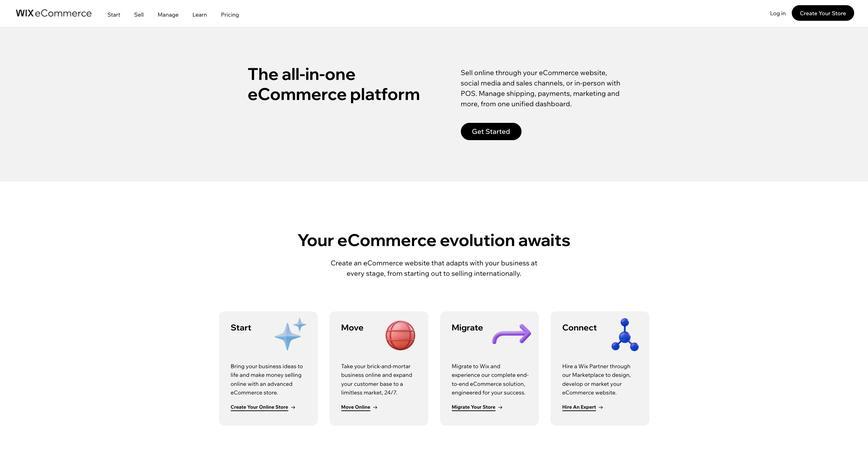 Task type: vqa. For each thing, say whether or not it's contained in the screenshot.
2nd Migrate from the bottom of the "Migrate" list item
yes



Task type: locate. For each thing, give the bounding box(es) containing it.
wix up the experience
[[480, 363, 490, 370]]

online
[[259, 404, 274, 411], [355, 404, 371, 411]]

migrate to wix and experience our complete end- to-end ecommerce solution, engineered for your success.
[[452, 363, 529, 397]]

create an ecommerce website that adapts with your business at every stage, from starting out to selling internationally.
[[331, 259, 538, 278]]

store for create your store
[[832, 10, 847, 16]]

1 horizontal spatial a
[[575, 363, 578, 370]]

in- inside the all-in-one ecommerce platform
[[305, 63, 325, 84]]

in-
[[305, 63, 325, 84], [575, 79, 583, 87]]

partner
[[590, 363, 609, 370]]

market,
[[364, 390, 383, 397]]

0 vertical spatial from
[[481, 100, 496, 108]]

or up the payments,
[[566, 79, 573, 87]]

store
[[832, 10, 847, 16], [276, 404, 288, 411], [483, 404, 496, 411]]

0 horizontal spatial an
[[260, 381, 266, 388]]

manage
[[158, 11, 179, 18], [479, 89, 505, 98]]

1 vertical spatial or
[[585, 381, 590, 388]]

1 horizontal spatial in-
[[575, 79, 583, 87]]

our inside hire a wix partner through our marketplace to design, develop or market your ecommerce website.
[[563, 372, 571, 379]]

migrate inside migrate to wix and experience our complete end- to-end ecommerce solution, engineered for your success.
[[452, 363, 472, 370]]

your up the sales
[[523, 68, 538, 77]]

in
[[782, 10, 786, 16]]

every
[[347, 269, 365, 278]]

ideas
[[283, 363, 297, 370]]

0 horizontal spatial in-
[[305, 63, 325, 84]]

1 horizontal spatial online
[[355, 404, 371, 411]]

online down life
[[231, 381, 247, 388]]

through
[[496, 68, 522, 77], [610, 363, 631, 370]]

the
[[248, 63, 279, 84]]

1 horizontal spatial or
[[585, 381, 590, 388]]

2 horizontal spatial business
[[501, 259, 530, 268]]

1 vertical spatial through
[[610, 363, 631, 370]]

0 vertical spatial selling
[[452, 269, 473, 278]]

and right life
[[240, 372, 250, 379]]

1 horizontal spatial wix
[[579, 363, 588, 370]]

create your store
[[800, 10, 847, 16]]

from
[[481, 100, 496, 108], [387, 269, 403, 278]]

0 vertical spatial through
[[496, 68, 522, 77]]

to up the experience
[[473, 363, 479, 370]]

1 online from the left
[[259, 404, 274, 411]]

move for move
[[341, 323, 364, 333]]

0 horizontal spatial online
[[259, 404, 274, 411]]

starting
[[404, 269, 430, 278]]

business inside take your brick-and-mortar business online and expand your customer base to a limitless market, 24/7.
[[341, 372, 364, 379]]

selling
[[452, 269, 473, 278], [285, 372, 302, 379]]

hire for hire an expert
[[563, 404, 572, 411]]

0 vertical spatial with
[[607, 79, 621, 87]]

0 vertical spatial online
[[475, 68, 494, 77]]

to right base
[[394, 381, 399, 388]]

ecommerce inside "sell online through your ecommerce website, social media and sales channels, or in-person with pos. manage shipping, payments, marketing and more, from one unified dashboard."
[[539, 68, 579, 77]]

get
[[472, 127, 484, 136]]

create right in
[[800, 10, 818, 16]]

1 horizontal spatial create
[[331, 259, 353, 268]]

to inside take your brick-and-mortar business online and expand your customer base to a limitless market, 24/7.
[[394, 381, 399, 388]]

sell online through your ecommerce website, social media and sales channels, or in-person with pos. manage shipping, payments, marketing and more, from one unified dashboard.
[[461, 68, 621, 108]]

wix
[[480, 363, 490, 370], [579, 363, 588, 370]]

your for migrate your store
[[471, 404, 482, 411]]

1 horizontal spatial an
[[354, 259, 362, 268]]

1 vertical spatial with
[[470, 259, 484, 268]]

create inside create an ecommerce website that adapts with your business at every stage, from starting out to selling internationally.
[[331, 259, 353, 268]]

your inside migrate to wix and experience our complete end- to-end ecommerce solution, engineered for your success.
[[491, 390, 503, 397]]

1 horizontal spatial store
[[483, 404, 496, 411]]

move for move online
[[341, 404, 354, 411]]

0 horizontal spatial business
[[259, 363, 282, 370]]

selling down ideas
[[285, 372, 302, 379]]

migrate
[[452, 323, 483, 333], [452, 363, 472, 370], [452, 404, 470, 411]]

internationally.
[[474, 269, 522, 278]]

create your online store
[[231, 404, 288, 411]]

wix inside hire a wix partner through our marketplace to design, develop or market your ecommerce website.
[[579, 363, 588, 370]]

your up limitless
[[341, 381, 353, 388]]

1 vertical spatial create
[[331, 259, 353, 268]]

to up market
[[606, 372, 611, 379]]

1 horizontal spatial with
[[470, 259, 484, 268]]

1 horizontal spatial from
[[481, 100, 496, 108]]

1 horizontal spatial business
[[341, 372, 364, 379]]

migrate for migrate your store
[[452, 404, 470, 411]]

channels,
[[534, 79, 565, 87]]

1 horizontal spatial manage
[[479, 89, 505, 98]]

1 vertical spatial an
[[260, 381, 266, 388]]

hire inside hire a wix partner through our marketplace to design, develop or market your ecommerce website.
[[563, 363, 573, 370]]

0 horizontal spatial from
[[387, 269, 403, 278]]

1 vertical spatial from
[[387, 269, 403, 278]]

0 horizontal spatial selling
[[285, 372, 302, 379]]

one
[[325, 63, 356, 84], [498, 100, 510, 108]]

wix for connect
[[579, 363, 588, 370]]

2 our from the left
[[563, 372, 571, 379]]

your inside start list item
[[247, 404, 258, 411]]

business inside the bring your business ideas to life and make money selling online with an advanced ecommerce store.
[[259, 363, 282, 370]]

and-
[[382, 363, 393, 370]]

business down take
[[341, 372, 364, 379]]

business up money
[[259, 363, 282, 370]]

your inside "migrate" list item
[[471, 404, 482, 411]]

1 horizontal spatial online
[[365, 372, 381, 379]]

move
[[341, 323, 364, 333], [341, 404, 354, 411]]

stage,
[[366, 269, 386, 278]]

0 horizontal spatial store
[[276, 404, 288, 411]]

to inside migrate to wix and experience our complete end- to-end ecommerce solution, engineered for your success.
[[473, 363, 479, 370]]

our up develop
[[563, 372, 571, 379]]

or down marketplace
[[585, 381, 590, 388]]

create up every
[[331, 259, 353, 268]]

to
[[444, 269, 450, 278], [298, 363, 303, 370], [473, 363, 479, 370], [606, 372, 611, 379], [394, 381, 399, 388]]

move online link
[[330, 312, 426, 423]]

sales
[[516, 79, 533, 87]]

an
[[354, 259, 362, 268], [260, 381, 266, 388]]

1 horizontal spatial through
[[610, 363, 631, 370]]

your inside hire a wix partner through our marketplace to design, develop or market your ecommerce website.
[[611, 381, 622, 388]]

0 vertical spatial sell
[[134, 11, 144, 18]]

start
[[107, 11, 120, 18], [231, 323, 251, 333]]

2 horizontal spatial with
[[607, 79, 621, 87]]

0 horizontal spatial a
[[400, 381, 403, 388]]

1 migrate from the top
[[452, 323, 483, 333]]

migrate your store link
[[441, 312, 536, 423]]

0 vertical spatial a
[[575, 363, 578, 370]]

your
[[523, 68, 538, 77], [485, 259, 500, 268], [246, 363, 258, 370], [354, 363, 366, 370], [341, 381, 353, 388], [611, 381, 622, 388], [491, 390, 503, 397]]

our
[[482, 372, 490, 379], [563, 372, 571, 379]]

the all-in-one ecommerce platform
[[248, 63, 420, 104]]

2 vertical spatial online
[[231, 381, 247, 388]]

manage down media
[[479, 89, 505, 98]]

through up the sales
[[496, 68, 522, 77]]

2 wix from the left
[[579, 363, 588, 370]]

0 horizontal spatial manage
[[158, 11, 179, 18]]

learn
[[193, 11, 207, 18]]

0 vertical spatial create
[[800, 10, 818, 16]]

and down 'and-'
[[382, 372, 392, 379]]

create inside start list item
[[231, 404, 246, 411]]

1 vertical spatial selling
[[285, 372, 302, 379]]

take
[[341, 363, 353, 370]]

migrate for migrate
[[452, 323, 483, 333]]

move list item
[[330, 312, 428, 426]]

1 horizontal spatial sell
[[461, 68, 473, 77]]

that
[[432, 259, 445, 268]]

website
[[405, 259, 430, 268]]

through up design, on the right of the page
[[610, 363, 631, 370]]

0 vertical spatial hire
[[563, 363, 573, 370]]

1 horizontal spatial one
[[498, 100, 510, 108]]

one inside the all-in-one ecommerce platform
[[325, 63, 356, 84]]

business
[[501, 259, 530, 268], [259, 363, 282, 370], [341, 372, 364, 379]]

unified
[[512, 100, 534, 108]]

payments,
[[538, 89, 572, 98]]

expand
[[393, 372, 412, 379]]

0 vertical spatial migrate
[[452, 323, 483, 333]]

business left at
[[501, 259, 530, 268]]

life
[[231, 372, 239, 379]]

wix inside migrate to wix and experience our complete end- to-end ecommerce solution, engineered for your success.
[[480, 363, 490, 370]]

with right adapts
[[470, 259, 484, 268]]

create for create an ecommerce website that adapts with your business at every stage, from starting out to selling internationally.
[[331, 259, 353, 268]]

1 our from the left
[[482, 372, 490, 379]]

your right for
[[491, 390, 503, 397]]

1 vertical spatial manage
[[479, 89, 505, 98]]

money
[[266, 372, 284, 379]]

online inside create your online store link
[[259, 404, 274, 411]]

online up media
[[475, 68, 494, 77]]

selling down adapts
[[452, 269, 473, 278]]

1 vertical spatial hire
[[563, 404, 572, 411]]

2 vertical spatial create
[[231, 404, 246, 411]]

design,
[[612, 372, 631, 379]]

0 horizontal spatial with
[[248, 381, 259, 388]]

selling inside the bring your business ideas to life and make money selling online with an advanced ecommerce store.
[[285, 372, 302, 379]]

0 horizontal spatial create
[[231, 404, 246, 411]]

2 vertical spatial migrate
[[452, 404, 470, 411]]

migrate your store
[[452, 404, 496, 411]]

online down brick-
[[365, 372, 381, 379]]

with right 'person'
[[607, 79, 621, 87]]

3 migrate from the top
[[452, 404, 470, 411]]

2 horizontal spatial create
[[800, 10, 818, 16]]

success.
[[504, 390, 526, 397]]

an up every
[[354, 259, 362, 268]]

or inside "sell online through your ecommerce website, social media and sales channels, or in-person with pos. manage shipping, payments, marketing and more, from one unified dashboard."
[[566, 79, 573, 87]]

our inside migrate to wix and experience our complete end- to-end ecommerce solution, engineered for your success.
[[482, 372, 490, 379]]

at
[[531, 259, 538, 268]]

wix up marketplace
[[579, 363, 588, 370]]

ecommerce
[[539, 68, 579, 77], [248, 83, 347, 104], [337, 230, 437, 251], [364, 259, 403, 268], [470, 381, 502, 388], [231, 390, 263, 397], [563, 390, 594, 397]]

0 vertical spatial an
[[354, 259, 362, 268]]

out
[[431, 269, 442, 278]]

0 horizontal spatial online
[[231, 381, 247, 388]]

2 migrate from the top
[[452, 363, 472, 370]]

to inside hire a wix partner through our marketplace to design, develop or market your ecommerce website.
[[606, 372, 611, 379]]

all-
[[282, 63, 305, 84]]

1 vertical spatial one
[[498, 100, 510, 108]]

platform
[[350, 83, 420, 104]]

website.
[[596, 390, 617, 397]]

list
[[6, 306, 862, 426]]

sell for sell
[[134, 11, 144, 18]]

create down life
[[231, 404, 246, 411]]

sell inside "sell online through your ecommerce website, social media and sales channels, or in-person with pos. manage shipping, payments, marketing and more, from one unified dashboard."
[[461, 68, 473, 77]]

0 vertical spatial one
[[325, 63, 356, 84]]

with down make
[[248, 381, 259, 388]]

sell
[[134, 11, 144, 18], [461, 68, 473, 77]]

an inside the bring your business ideas to life and make money selling online with an advanced ecommerce store.
[[260, 381, 266, 388]]

0 vertical spatial or
[[566, 79, 573, 87]]

and right marketing
[[608, 89, 620, 98]]

and left the sales
[[503, 79, 515, 87]]

with
[[607, 79, 621, 87], [470, 259, 484, 268], [248, 381, 259, 388]]

or
[[566, 79, 573, 87], [585, 381, 590, 388]]

store inside "migrate" list item
[[483, 404, 496, 411]]

to right ideas
[[298, 363, 303, 370]]

2 hire from the top
[[563, 404, 572, 411]]

person
[[583, 79, 605, 87]]

and inside take your brick-and-mortar business online and expand your customer base to a limitless market, 24/7.
[[382, 372, 392, 379]]

your up make
[[246, 363, 258, 370]]

2 vertical spatial with
[[248, 381, 259, 388]]

1 vertical spatial sell
[[461, 68, 473, 77]]

2 online from the left
[[355, 404, 371, 411]]

1 vertical spatial start
[[231, 323, 251, 333]]

get started link
[[461, 123, 522, 140]]

your up internationally.
[[485, 259, 500, 268]]

your ecommerce evolution awaits
[[298, 230, 571, 251]]

your down design, on the right of the page
[[611, 381, 622, 388]]

an down make
[[260, 381, 266, 388]]

from right more,
[[481, 100, 496, 108]]

more,
[[461, 100, 479, 108]]

advanced
[[268, 381, 293, 388]]

connect
[[563, 323, 597, 333]]

ecommerce inside create an ecommerce website that adapts with your business at every stage, from starting out to selling internationally.
[[364, 259, 403, 268]]

your inside create an ecommerce website that adapts with your business at every stage, from starting out to selling internationally.
[[485, 259, 500, 268]]

a up marketplace
[[575, 363, 578, 370]]

0 vertical spatial business
[[501, 259, 530, 268]]

online down store.
[[259, 404, 274, 411]]

start inside list item
[[231, 323, 251, 333]]

started
[[486, 127, 510, 136]]

online inside the move online link
[[355, 404, 371, 411]]

0 horizontal spatial sell
[[134, 11, 144, 18]]

0 horizontal spatial wix
[[480, 363, 490, 370]]

24/7.
[[385, 390, 398, 397]]

0 horizontal spatial through
[[496, 68, 522, 77]]

to right out
[[444, 269, 450, 278]]

1 move from the top
[[341, 323, 364, 333]]

0 horizontal spatial start
[[107, 11, 120, 18]]

0 horizontal spatial one
[[325, 63, 356, 84]]

with inside create an ecommerce website that adapts with your business at every stage, from starting out to selling internationally.
[[470, 259, 484, 268]]

0 horizontal spatial our
[[482, 372, 490, 379]]

online
[[475, 68, 494, 77], [365, 372, 381, 379], [231, 381, 247, 388]]

1 vertical spatial a
[[400, 381, 403, 388]]

2 horizontal spatial store
[[832, 10, 847, 16]]

from right stage,
[[387, 269, 403, 278]]

ecommerce inside migrate to wix and experience our complete end- to-end ecommerce solution, engineered for your success.
[[470, 381, 502, 388]]

0 horizontal spatial or
[[566, 79, 573, 87]]

2 vertical spatial business
[[341, 372, 364, 379]]

our left complete
[[482, 372, 490, 379]]

with inside the bring your business ideas to life and make money selling online with an advanced ecommerce store.
[[248, 381, 259, 388]]

1 vertical spatial move
[[341, 404, 354, 411]]

1 horizontal spatial start
[[231, 323, 251, 333]]

adapts
[[446, 259, 468, 268]]

a globe icon image
[[378, 317, 423, 359]]

solution,
[[503, 381, 525, 388]]

from inside create an ecommerce website that adapts with your business at every stage, from starting out to selling internationally.
[[387, 269, 403, 278]]

1 hire from the top
[[563, 363, 573, 370]]

0 vertical spatial move
[[341, 323, 364, 333]]

hire up develop
[[563, 363, 573, 370]]

and up complete
[[491, 363, 501, 370]]

arrow right image
[[489, 317, 534, 359]]

media
[[481, 79, 501, 87]]

1 vertical spatial online
[[365, 372, 381, 379]]

manage left 'learn'
[[158, 11, 179, 18]]

hire left an
[[563, 404, 572, 411]]

1 horizontal spatial selling
[[452, 269, 473, 278]]

online inside the bring your business ideas to life and make money selling online with an advanced ecommerce store.
[[231, 381, 247, 388]]

a inside take your brick-and-mortar business online and expand your customer base to a limitless market, 24/7.
[[400, 381, 403, 388]]

online down market,
[[355, 404, 371, 411]]

2 move from the top
[[341, 404, 354, 411]]

1 vertical spatial migrate
[[452, 363, 472, 370]]

a down expand
[[400, 381, 403, 388]]

shipping,
[[507, 89, 537, 98]]

our for migrate
[[482, 372, 490, 379]]

2 horizontal spatial online
[[475, 68, 494, 77]]

1 vertical spatial business
[[259, 363, 282, 370]]

1 wix from the left
[[480, 363, 490, 370]]

1 horizontal spatial our
[[563, 372, 571, 379]]



Task type: describe. For each thing, give the bounding box(es) containing it.
log in link
[[765, 5, 792, 21]]

store inside start list item
[[276, 404, 288, 411]]

online inside "sell online through your ecommerce website, social media and sales channels, or in-person with pos. manage shipping, payments, marketing and more, from one unified dashboard."
[[475, 68, 494, 77]]

business inside create an ecommerce website that adapts with your business at every stage, from starting out to selling internationally.
[[501, 259, 530, 268]]

your inside the bring your business ideas to life and make money selling online with an advanced ecommerce store.
[[246, 363, 258, 370]]

start list item
[[219, 312, 318, 426]]

move online
[[341, 404, 371, 411]]

store.
[[264, 390, 278, 397]]

to-
[[452, 381, 459, 388]]

your for create your store
[[819, 10, 831, 16]]

in- inside "sell online through your ecommerce website, social media and sales channels, or in-person with pos. manage shipping, payments, marketing and more, from one unified dashboard."
[[575, 79, 583, 87]]

pricing link
[[214, 1, 246, 28]]

pricing
[[221, 11, 239, 18]]

website,
[[581, 68, 607, 77]]

manage inside "sell online through your ecommerce website, social media and sales channels, or in-person with pos. manage shipping, payments, marketing and more, from one unified dashboard."
[[479, 89, 505, 98]]

marketplace
[[572, 372, 604, 379]]

log
[[771, 10, 780, 16]]

or inside hire a wix partner through our marketplace to design, develop or market your ecommerce website.
[[585, 381, 590, 388]]

selling inside create an ecommerce website that adapts with your business at every stage, from starting out to selling internationally.
[[452, 269, 473, 278]]

through inside hire a wix partner through our marketplace to design, develop or market your ecommerce website.
[[610, 363, 631, 370]]

0 vertical spatial manage
[[158, 11, 179, 18]]

ecommerce inside the all-in-one ecommerce platform
[[248, 83, 347, 104]]

wix for migrate
[[480, 363, 490, 370]]

through inside "sell online through your ecommerce website, social media and sales channels, or in-person with pos. manage shipping, payments, marketing and more, from one unified dashboard."
[[496, 68, 522, 77]]

migrate list item
[[440, 312, 539, 426]]

customer
[[354, 381, 379, 388]]

0 vertical spatial start
[[107, 11, 120, 18]]

our for connect
[[563, 372, 571, 379]]

experience
[[452, 372, 480, 379]]

create your store link
[[792, 5, 855, 21]]

an
[[573, 404, 580, 411]]

bring
[[231, 363, 245, 370]]

ecommerce inside the bring your business ideas to life and make money selling online with an advanced ecommerce store.
[[231, 390, 263, 397]]

get started
[[472, 127, 510, 136]]

an inside create an ecommerce website that adapts with your business at every stage, from starting out to selling internationally.
[[354, 259, 362, 268]]

list containing start
[[6, 306, 862, 426]]

your for create your online store
[[247, 404, 258, 411]]

a inside hire a wix partner through our marketplace to design, develop or market your ecommerce website.
[[575, 363, 578, 370]]

hire an expert
[[563, 404, 596, 411]]

and inside the bring your business ideas to life and make money selling online with an advanced ecommerce store.
[[240, 372, 250, 379]]

online inside take your brick-and-mortar business online and expand your customer base to a limitless market, 24/7.
[[365, 372, 381, 379]]

log in
[[771, 10, 786, 16]]

limitless
[[341, 390, 363, 397]]

pos.
[[461, 89, 477, 98]]

expert
[[581, 404, 596, 411]]

sell for sell online through your ecommerce website, social media and sales channels, or in-person with pos. manage shipping, payments, marketing and more, from one unified dashboard.
[[461, 68, 473, 77]]

hire a wix partner through our marketplace to design, develop or market your ecommerce website.
[[563, 363, 631, 397]]

create for create your store
[[800, 10, 818, 16]]

from inside "sell online through your ecommerce website, social media and sales channels, or in-person with pos. manage shipping, payments, marketing and more, from one unified dashboard."
[[481, 100, 496, 108]]

hire for hire a wix partner through our marketplace to design, develop or market your ecommerce website.
[[563, 363, 573, 370]]

take your brick-and-mortar business online and expand your customer base to a limitless market, 24/7.
[[341, 363, 412, 397]]

ecommerce inside hire a wix partner through our marketplace to design, develop or market your ecommerce website.
[[563, 390, 594, 397]]

two stars image
[[268, 317, 313, 359]]

store for migrate your store
[[483, 404, 496, 411]]

to inside create an ecommerce website that adapts with your business at every stage, from starting out to selling internationally.
[[444, 269, 450, 278]]

with inside "sell online through your ecommerce website, social media and sales channels, or in-person with pos. manage shipping, payments, marketing and more, from one unified dashboard."
[[607, 79, 621, 87]]

complete
[[492, 372, 516, 379]]

marketing
[[573, 89, 606, 98]]

your right take
[[354, 363, 366, 370]]

bring your business ideas to life and make money selling online with an advanced ecommerce store.
[[231, 363, 303, 397]]

hire an expert link
[[551, 312, 647, 423]]

evolution
[[440, 230, 515, 251]]

develop
[[563, 381, 583, 388]]

your inside "sell online through your ecommerce website, social media and sales channels, or in-person with pos. manage shipping, payments, marketing and more, from one unified dashboard."
[[523, 68, 538, 77]]

social
[[461, 79, 479, 87]]

awaits
[[519, 230, 571, 251]]

connected molecule lines image
[[599, 317, 644, 359]]

make
[[251, 372, 265, 379]]

engineered
[[452, 390, 482, 397]]

create for create your online store
[[231, 404, 246, 411]]

to inside the bring your business ideas to life and make money selling online with an advanced ecommerce store.
[[298, 363, 303, 370]]

market
[[591, 381, 609, 388]]

create your online store link
[[220, 312, 315, 423]]

end
[[459, 381, 469, 388]]

and inside migrate to wix and experience our complete end- to-end ecommerce solution, engineered for your success.
[[491, 363, 501, 370]]

end-
[[517, 372, 529, 379]]

one inside "sell online through your ecommerce website, social media and sales channels, or in-person with pos. manage shipping, payments, marketing and more, from one unified dashboard."
[[498, 100, 510, 108]]

dashboard.
[[536, 100, 572, 108]]

base
[[380, 381, 392, 388]]

mortar
[[393, 363, 411, 370]]

for
[[483, 390, 490, 397]]

connect list item
[[551, 312, 650, 426]]

brick-
[[367, 363, 382, 370]]

migrate for migrate to wix and experience our complete end- to-end ecommerce solution, engineered for your success.
[[452, 363, 472, 370]]



